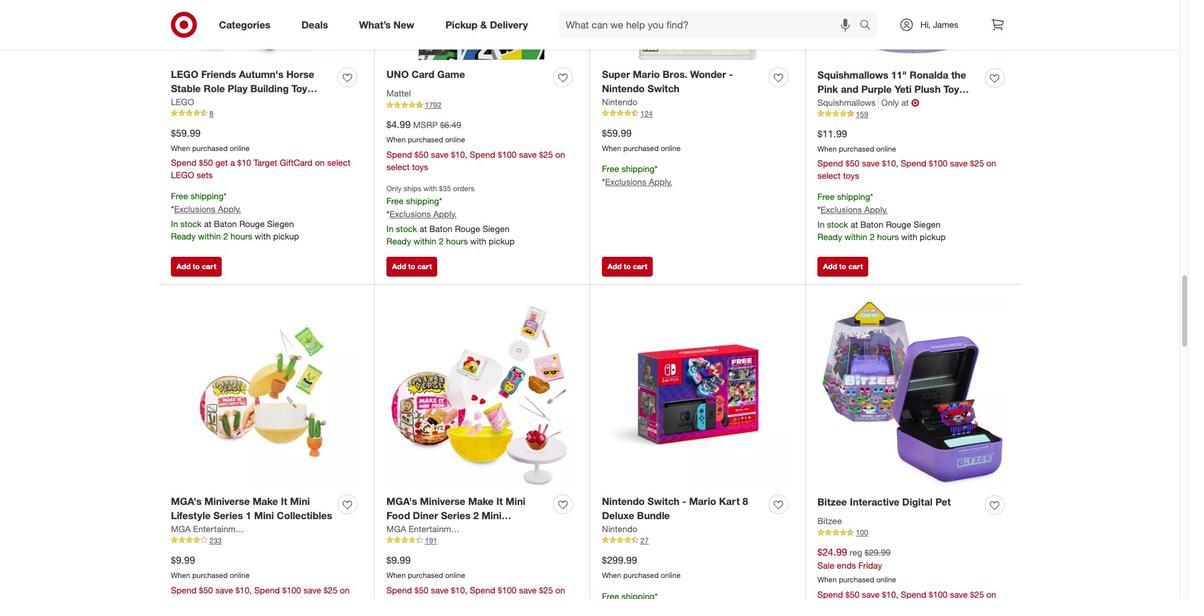 Task type: describe. For each thing, give the bounding box(es) containing it.
purchased for lego friends autumn's horse stable role play building toy 41745
[[192, 144, 228, 153]]

$299.99
[[602, 555, 637, 567]]

squishmallows link
[[818, 96, 879, 109]]

pickup & delivery link
[[435, 11, 544, 38]]

hi,
[[921, 19, 931, 30]]

$25 for mga's miniverse make it mini food diner series 2 mini collectibles
[[539, 585, 553, 596]]

building
[[250, 82, 289, 95]]

when for mga's miniverse make it mini food diner series 2 mini collectibles
[[387, 571, 406, 580]]

$4.99 msrp $6.49 when purchased online spend $50 save $10, spend $100 save $25 on select toys
[[387, 118, 566, 172]]

hours for $11.99
[[877, 232, 899, 242]]

add for super mario bros. wonder - nintendo switch
[[608, 262, 622, 272]]

toys for mga's miniverse make it mini lifestyle series 1 mini collectibles
[[197, 598, 213, 600]]

100
[[856, 529, 869, 538]]

ships
[[404, 184, 421, 193]]

on for mga's miniverse make it mini food diner series 2 mini collectibles
[[556, 585, 566, 596]]

bros.
[[663, 68, 688, 81]]

mga's for food
[[387, 496, 417, 508]]

deals link
[[291, 11, 344, 38]]

add to cart for uno card game
[[392, 262, 432, 272]]

bitzee for bitzee interactive digital pet
[[818, 496, 848, 509]]

pickup & delivery
[[446, 18, 528, 31]]

pickup
[[446, 18, 478, 31]]

$299.99 when purchased online
[[602, 555, 681, 580]]

miniverse for diner
[[420, 496, 466, 508]]

delivery
[[490, 18, 528, 31]]

nintendo switch - mario kart 8 deluxe bundle link
[[602, 495, 764, 523]]

159 link
[[818, 109, 1009, 120]]

mga entertainment link for series
[[171, 523, 248, 536]]

wonder
[[690, 68, 727, 81]]

purchased for super mario bros. wonder - nintendo switch
[[624, 144, 659, 153]]

exclusive)
[[853, 97, 900, 109]]

$100 for mga's miniverse make it mini food diner series 2 mini collectibles
[[498, 585, 517, 596]]

233
[[209, 537, 222, 546]]

27 link
[[602, 536, 793, 547]]

$50 for squishmallows 11" ronalda the pink and purple yeti plush toy (target exclusive)
[[846, 158, 860, 169]]

mga's miniverse make it mini food diner series 2 mini collectibles
[[387, 496, 526, 537]]

super mario bros. wonder - nintendo switch link
[[602, 68, 764, 96]]

100 link
[[818, 528, 1009, 539]]

friday
[[859, 561, 883, 571]]

2 nintendo from the top
[[602, 96, 638, 107]]

on for squishmallows 11" ronalda the pink and purple yeti plush toy (target exclusive)
[[987, 158, 997, 169]]

ready for $11.99
[[818, 232, 843, 242]]

$59.99 when purchased online
[[602, 127, 681, 153]]

lego friends autumn's horse stable role play building toy 41745
[[171, 68, 314, 109]]

hours for $59.99
[[231, 231, 252, 242]]

124 link
[[602, 108, 793, 119]]

add to cart button for uno card game
[[387, 257, 438, 277]]

free inside only ships with $35 orders free shipping * * exclusions apply. in stock at  baton rouge siegen ready within 2 hours with pickup
[[387, 196, 404, 206]]

191 link
[[387, 536, 577, 547]]

only inside only ships with $35 orders free shipping * * exclusions apply. in stock at  baton rouge siegen ready within 2 hours with pickup
[[387, 184, 402, 193]]

series inside mga's miniverse make it mini food diner series 2 mini collectibles
[[441, 510, 471, 522]]

categories
[[219, 18, 271, 31]]

apply. inside only ships with $35 orders free shipping * * exclusions apply. in stock at  baton rouge siegen ready within 2 hours with pickup
[[434, 209, 457, 219]]

cart for lego friends autumn's horse stable role play building toy 41745
[[202, 262, 216, 272]]

deals
[[302, 18, 328, 31]]

$10, for mga's miniverse make it mini lifestyle series 1 mini collectibles
[[236, 585, 252, 596]]

online for super mario bros. wonder - nintendo switch
[[661, 144, 681, 153]]

mga's miniverse make it mini lifestyle series 1 mini collectibles link
[[171, 495, 333, 523]]

james
[[933, 19, 959, 30]]

$50 for mga's miniverse make it mini lifestyle series 1 mini collectibles
[[199, 585, 213, 596]]

food
[[387, 510, 410, 522]]

mga entertainment link for diner
[[387, 523, 464, 536]]

game
[[437, 68, 465, 81]]

$50 for lego friends autumn's horse stable role play building toy 41745
[[199, 158, 213, 168]]

switch inside nintendo switch - mario kart 8 deluxe bundle
[[648, 496, 680, 508]]

squishmallows only at ¬
[[818, 96, 920, 109]]

sets
[[197, 170, 213, 181]]

super mario bros. wonder - nintendo switch
[[602, 68, 733, 95]]

apply. for switch
[[649, 177, 672, 187]]

$9.99 when purchased online spend $50 save $10, spend $100 save $25 on select toys for 2
[[387, 555, 566, 600]]

$9.99 when purchased online spend $50 save $10, spend $100 save $25 on select toys for mini
[[171, 555, 350, 600]]

add for squishmallows 11" ronalda the pink and purple yeti plush toy (target exclusive)
[[823, 262, 838, 272]]

at inside only ships with $35 orders free shipping * * exclusions apply. in stock at  baton rouge siegen ready within 2 hours with pickup
[[420, 224, 427, 234]]

27
[[641, 537, 649, 546]]

ready for $59.99
[[171, 231, 196, 242]]

sale
[[818, 561, 835, 571]]

switch inside super mario bros. wonder - nintendo switch
[[648, 82, 680, 95]]

bitzee link
[[818, 516, 842, 528]]

uno card game
[[387, 68, 465, 81]]

$9.99 for mga's miniverse make it mini food diner series 2 mini collectibles
[[387, 555, 411, 567]]

purchased inside $4.99 msrp $6.49 when purchased online spend $50 save $10, spend $100 save $25 on select toys
[[408, 135, 443, 144]]

free shipping * * exclusions apply. in stock at  baton rouge siegen ready within 2 hours with pickup for $59.99
[[171, 191, 299, 242]]

get
[[215, 158, 228, 168]]

(target
[[818, 97, 850, 109]]

target
[[254, 158, 277, 168]]

$10, for squishmallows 11" ronalda the pink and purple yeti plush toy (target exclusive)
[[882, 158, 899, 169]]

baton inside only ships with $35 orders free shipping * * exclusions apply. in stock at  baton rouge siegen ready within 2 hours with pickup
[[430, 224, 453, 234]]

add to cart for lego friends autumn's horse stable role play building toy 41745
[[177, 262, 216, 272]]

shipping for super mario bros. wonder - nintendo switch
[[622, 164, 655, 174]]

$50 inside $4.99 msrp $6.49 when purchased online spend $50 save $10, spend $100 save $25 on select toys
[[415, 149, 429, 160]]

select for squishmallows 11" ronalda the pink and purple yeti plush toy (target exclusive)
[[818, 171, 841, 181]]

and
[[841, 83, 859, 95]]

$50 for mga's miniverse make it mini food diner series 2 mini collectibles
[[415, 585, 429, 596]]

1792
[[425, 100, 442, 110]]

ready inside only ships with $35 orders free shipping * * exclusions apply. in stock at  baton rouge siegen ready within 2 hours with pickup
[[387, 236, 411, 246]]

entertainment for series
[[193, 524, 248, 535]]

to for uno card game
[[408, 262, 416, 272]]

mga's for lifestyle
[[171, 496, 202, 508]]

new
[[394, 18, 415, 31]]

lego for lego friends autumn's horse stable role play building toy 41745
[[171, 68, 199, 81]]

squishmallows 11" ronalda the pink and purple yeti plush toy (target exclusive) link
[[818, 68, 980, 109]]

$10
[[237, 158, 251, 168]]

$6.49
[[440, 120, 462, 130]]

giftcard
[[280, 158, 313, 168]]

within for $59.99
[[198, 231, 221, 242]]

it for collectibles
[[281, 496, 287, 508]]

purchased inside $24.99 reg $29.99 sale ends friday when purchased online
[[839, 576, 875, 585]]

exclusions for squishmallows 11" ronalda the pink and purple yeti plush toy (target exclusive)
[[821, 205, 862, 215]]

only ships with $35 orders free shipping * * exclusions apply. in stock at  baton rouge siegen ready within 2 hours with pickup
[[387, 184, 515, 246]]

apply. for play
[[218, 204, 241, 215]]

on inside $59.99 when purchased online spend $50 get a $10 target giftcard on select lego sets
[[315, 158, 325, 168]]

siegen for $59.99
[[267, 219, 294, 229]]

purchased for nintendo switch - mario kart 8 deluxe bundle
[[624, 571, 659, 580]]

159
[[856, 109, 869, 119]]

when for lego friends autumn's horse stable role play building toy 41745
[[171, 144, 190, 153]]

mga for lifestyle
[[171, 524, 191, 535]]

in inside only ships with $35 orders free shipping * * exclusions apply. in stock at  baton rouge siegen ready within 2 hours with pickup
[[387, 224, 394, 234]]

plush
[[915, 83, 941, 95]]

only inside the squishmallows only at ¬
[[882, 97, 899, 108]]

lego for lego
[[171, 96, 194, 107]]

kart
[[719, 496, 740, 508]]

$100 inside $4.99 msrp $6.49 when purchased online spend $50 save $10, spend $100 save $25 on select toys
[[498, 149, 517, 160]]

pickup for $59.99
[[273, 231, 299, 242]]

cart for squishmallows 11" ronalda the pink and purple yeti plush toy (target exclusive)
[[849, 262, 863, 272]]

purchased for mga's miniverse make it mini food diner series 2 mini collectibles
[[408, 571, 443, 580]]

ronalda
[[910, 69, 949, 81]]

ends
[[837, 561, 856, 571]]

exclusions for super mario bros. wonder - nintendo switch
[[605, 177, 647, 187]]

$29.99
[[865, 548, 891, 558]]

what's
[[359, 18, 391, 31]]

miniverse for series
[[205, 496, 250, 508]]

11"
[[892, 69, 907, 81]]

online for nintendo switch - mario kart 8 deluxe bundle
[[661, 571, 681, 580]]

msrp
[[413, 120, 438, 130]]

digital
[[903, 496, 933, 509]]

free shipping * * exclusions apply. in stock at  baton rouge siegen ready within 2 hours with pickup for $11.99
[[818, 192, 946, 242]]

mario inside nintendo switch - mario kart 8 deluxe bundle
[[689, 496, 717, 508]]

lego link
[[171, 96, 194, 108]]

bitzee interactive digital pet
[[818, 496, 951, 509]]

$24.99
[[818, 547, 848, 559]]

card
[[412, 68, 435, 81]]

in for $11.99
[[818, 220, 825, 230]]

interactive
[[850, 496, 900, 509]]

apply. for purple
[[865, 205, 888, 215]]

rouge for $11.99
[[886, 220, 912, 230]]

&
[[481, 18, 487, 31]]

friends
[[201, 68, 236, 81]]

when inside $24.99 reg $29.99 sale ends friday when purchased online
[[818, 576, 837, 585]]

stable
[[171, 82, 201, 95]]

a
[[230, 158, 235, 168]]

add to cart button for lego friends autumn's horse stable role play building toy 41745
[[171, 257, 222, 277]]

online for squishmallows 11" ronalda the pink and purple yeti plush toy (target exclusive)
[[877, 144, 897, 153]]

$10, for mga's miniverse make it mini food diner series 2 mini collectibles
[[451, 585, 468, 596]]

make for mini
[[253, 496, 278, 508]]

toys for squishmallows 11" ronalda the pink and purple yeti plush toy (target exclusive)
[[844, 171, 860, 181]]

shipping for squishmallows 11" ronalda the pink and purple yeti plush toy (target exclusive)
[[838, 192, 871, 202]]

shipping for lego friends autumn's horse stable role play building toy 41745
[[191, 191, 224, 202]]

$11.99 when purchased online spend $50 save $10, spend $100 save $25 on select toys
[[818, 127, 997, 181]]

cart for super mario bros. wonder - nintendo switch
[[633, 262, 648, 272]]

rouge for $59.99
[[239, 219, 265, 229]]

lego inside $59.99 when purchased online spend $50 get a $10 target giftcard on select lego sets
[[171, 170, 194, 181]]

mario inside super mario bros. wonder - nintendo switch
[[633, 68, 660, 81]]



Task type: vqa. For each thing, say whether or not it's contained in the screenshot.
topmost AGO
no



Task type: locate. For each thing, give the bounding box(es) containing it.
free for super mario bros. wonder - nintendo switch
[[602, 164, 619, 174]]

$11.99
[[818, 127, 848, 140]]

8 link
[[171, 108, 362, 119]]

bitzee for bitzee
[[818, 516, 842, 527]]

lifestyle
[[171, 510, 211, 522]]

1 horizontal spatial mga
[[387, 524, 406, 535]]

shipping inside only ships with $35 orders free shipping * * exclusions apply. in stock at  baton rouge siegen ready within 2 hours with pickup
[[406, 196, 439, 206]]

to for lego friends autumn's horse stable role play building toy 41745
[[193, 262, 200, 272]]

baton
[[214, 219, 237, 229], [861, 220, 884, 230], [430, 224, 453, 234]]

1 horizontal spatial miniverse
[[420, 496, 466, 508]]

pet
[[936, 496, 951, 509]]

2 horizontal spatial ready
[[818, 232, 843, 242]]

when for mga's miniverse make it mini lifestyle series 1 mini collectibles
[[171, 571, 190, 580]]

entertainment up "233"
[[193, 524, 248, 535]]

make inside mga's miniverse make it mini food diner series 2 mini collectibles
[[468, 496, 494, 508]]

1 to from the left
[[193, 262, 200, 272]]

1 vertical spatial mario
[[689, 496, 717, 508]]

squishmallows
[[818, 69, 889, 81], [818, 97, 876, 108]]

1 horizontal spatial ready
[[387, 236, 411, 246]]

online up $10
[[230, 144, 250, 153]]

2 mga entertainment from the left
[[387, 524, 464, 535]]

purchased down 191
[[408, 571, 443, 580]]

add to cart button
[[171, 257, 222, 277], [387, 257, 438, 277], [602, 257, 653, 277], [818, 257, 869, 277]]

purchased inside "$11.99 when purchased online spend $50 save $10, spend $100 save $25 on select toys"
[[839, 144, 875, 153]]

0 horizontal spatial -
[[683, 496, 687, 508]]

baton for $59.99
[[214, 219, 237, 229]]

add to cart button for squishmallows 11" ronalda the pink and purple yeti plush toy (target exclusive)
[[818, 257, 869, 277]]

0 vertical spatial lego
[[171, 68, 199, 81]]

0 horizontal spatial mga entertainment link
[[171, 523, 248, 536]]

- up 27 link
[[683, 496, 687, 508]]

nintendo link for super mario bros. wonder - nintendo switch
[[602, 96, 638, 108]]

add to cart for squishmallows 11" ronalda the pink and purple yeti plush toy (target exclusive)
[[823, 262, 863, 272]]

0 horizontal spatial only
[[387, 184, 402, 193]]

1 miniverse from the left
[[205, 496, 250, 508]]

$10, down 233 link
[[236, 585, 252, 596]]

$50 inside $59.99 when purchased online spend $50 get a $10 target giftcard on select lego sets
[[199, 158, 213, 168]]

shipping
[[622, 164, 655, 174], [191, 191, 224, 202], [838, 192, 871, 202], [406, 196, 439, 206]]

siegen for $11.99
[[914, 220, 941, 230]]

mattel link
[[387, 87, 411, 100]]

series left the 1
[[213, 510, 243, 522]]

online up free shipping * * exclusions apply. on the right top of the page
[[661, 144, 681, 153]]

select for mga's miniverse make it mini food diner series 2 mini collectibles
[[387, 598, 410, 600]]

1 it from the left
[[281, 496, 287, 508]]

4 add to cart from the left
[[823, 262, 863, 272]]

free for squishmallows 11" ronalda the pink and purple yeti plush toy (target exclusive)
[[818, 192, 835, 202]]

$59.99 up free shipping * * exclusions apply. on the right top of the page
[[602, 127, 632, 139]]

1 horizontal spatial within
[[414, 236, 437, 246]]

toys up ships
[[412, 162, 428, 172]]

1 horizontal spatial only
[[882, 97, 899, 108]]

switch up bundle
[[648, 496, 680, 508]]

save
[[431, 149, 449, 160], [519, 149, 537, 160], [862, 158, 880, 169], [950, 158, 968, 169], [215, 585, 233, 596], [304, 585, 321, 596], [431, 585, 449, 596], [519, 585, 537, 596]]

0 horizontal spatial free shipping * * exclusions apply. in stock at  baton rouge siegen ready within 2 hours with pickup
[[171, 191, 299, 242]]

mga's up lifestyle
[[171, 496, 202, 508]]

1 horizontal spatial in
[[387, 224, 394, 234]]

free for lego friends autumn's horse stable role play building toy 41745
[[171, 191, 188, 202]]

$50 inside "$11.99 when purchased online spend $50 save $10, spend $100 save $25 on select toys"
[[846, 158, 860, 169]]

1 $59.99 from the left
[[171, 127, 201, 139]]

$59.99 down the 41745
[[171, 127, 201, 139]]

mga's
[[171, 496, 202, 508], [387, 496, 417, 508]]

$100 for squishmallows 11" ronalda the pink and purple yeti plush toy (target exclusive)
[[929, 158, 948, 169]]

free shipping * * exclusions apply.
[[602, 164, 672, 187]]

categories link
[[209, 11, 286, 38]]

0 horizontal spatial baton
[[214, 219, 237, 229]]

mga entertainment link up "233"
[[171, 523, 248, 536]]

within
[[198, 231, 221, 242], [845, 232, 868, 242], [414, 236, 437, 246]]

purchased down ends
[[839, 576, 875, 585]]

free inside free shipping * * exclusions apply.
[[602, 164, 619, 174]]

online down 159 link
[[877, 144, 897, 153]]

2 horizontal spatial hours
[[877, 232, 899, 242]]

bitzee interactive digital pet image
[[818, 297, 1009, 489], [818, 297, 1009, 489]]

add for lego friends autumn's horse stable role play building toy 41745
[[177, 262, 191, 272]]

1 horizontal spatial -
[[729, 68, 733, 81]]

collectibles up 233 link
[[277, 510, 332, 522]]

shipping inside free shipping * * exclusions apply.
[[622, 164, 655, 174]]

$9.99 for mga's miniverse make it mini lifestyle series 1 mini collectibles
[[171, 555, 195, 567]]

online inside "$11.99 when purchased online spend $50 save $10, spend $100 save $25 on select toys"
[[877, 144, 897, 153]]

0 horizontal spatial $9.99
[[171, 555, 195, 567]]

$9.99 down the food
[[387, 555, 411, 567]]

¬
[[912, 96, 920, 109]]

toys for mga's miniverse make it mini food diner series 2 mini collectibles
[[412, 598, 428, 600]]

online inside $299.99 when purchased online
[[661, 571, 681, 580]]

$50 down $11.99
[[846, 158, 860, 169]]

1 horizontal spatial stock
[[396, 224, 417, 234]]

mga down lifestyle
[[171, 524, 191, 535]]

online down "191" link
[[445, 571, 465, 580]]

0 horizontal spatial collectibles
[[277, 510, 332, 522]]

mga's miniverse make it mini lifestyle series 1 mini collectibles image
[[171, 297, 362, 488], [171, 297, 362, 488]]

uno
[[387, 68, 409, 81]]

pickup
[[273, 231, 299, 242], [920, 232, 946, 242], [489, 236, 515, 246]]

2 mga from the left
[[387, 524, 406, 535]]

mga entertainment for series
[[171, 524, 248, 535]]

2 horizontal spatial pickup
[[920, 232, 946, 242]]

online down 233 link
[[230, 571, 250, 580]]

switch down bros.
[[648, 82, 680, 95]]

online inside $4.99 msrp $6.49 when purchased online spend $50 save $10, spend $100 save $25 on select toys
[[445, 135, 465, 144]]

toys inside "$11.99 when purchased online spend $50 save $10, spend $100 save $25 on select toys"
[[844, 171, 860, 181]]

1 add to cart button from the left
[[171, 257, 222, 277]]

0 horizontal spatial in
[[171, 219, 178, 229]]

purchased inside $299.99 when purchased online
[[624, 571, 659, 580]]

apply. inside free shipping * * exclusions apply.
[[649, 177, 672, 187]]

2 vertical spatial lego
[[171, 170, 194, 181]]

bitzee up '$24.99'
[[818, 516, 842, 527]]

2 mga's from the left
[[387, 496, 417, 508]]

4 to from the left
[[840, 262, 847, 272]]

1 vertical spatial lego
[[171, 96, 194, 107]]

1 vertical spatial only
[[387, 184, 402, 193]]

search
[[855, 20, 884, 32]]

online for lego friends autumn's horse stable role play building toy 41745
[[230, 144, 250, 153]]

2 add from the left
[[392, 262, 406, 272]]

on inside $4.99 msrp $6.49 when purchased online spend $50 save $10, spend $100 save $25 on select toys
[[556, 149, 566, 160]]

reg
[[850, 548, 863, 558]]

0 horizontal spatial 8
[[209, 109, 214, 118]]

$10, inside "$11.99 when purchased online spend $50 save $10, spend $100 save $25 on select toys"
[[882, 158, 899, 169]]

2 entertainment from the left
[[409, 524, 464, 535]]

nintendo inside super mario bros. wonder - nintendo switch
[[602, 82, 645, 95]]

1 horizontal spatial series
[[441, 510, 471, 522]]

1 bitzee from the top
[[818, 496, 848, 509]]

online for mga's miniverse make it mini lifestyle series 1 mini collectibles
[[230, 571, 250, 580]]

0 vertical spatial squishmallows
[[818, 69, 889, 81]]

mario left kart
[[689, 496, 717, 508]]

1 mga entertainment link from the left
[[171, 523, 248, 536]]

apply.
[[649, 177, 672, 187], [218, 204, 241, 215], [865, 205, 888, 215], [434, 209, 457, 219]]

add
[[177, 262, 191, 272], [392, 262, 406, 272], [608, 262, 622, 272], [823, 262, 838, 272]]

1 vertical spatial switch
[[648, 496, 680, 508]]

online inside $59.99 when purchased online spend $50 get a $10 target giftcard on select lego sets
[[230, 144, 250, 153]]

1 horizontal spatial pickup
[[489, 236, 515, 246]]

$35
[[439, 184, 451, 193]]

super
[[602, 68, 630, 81]]

3 add to cart button from the left
[[602, 257, 653, 277]]

$50 down 191
[[415, 585, 429, 596]]

mga entertainment link up 191
[[387, 523, 464, 536]]

1 horizontal spatial $59.99
[[602, 127, 632, 139]]

exclusions apply. button
[[605, 176, 672, 189], [174, 203, 241, 216], [821, 204, 888, 216], [390, 208, 457, 220]]

0 vertical spatial nintendo link
[[602, 96, 638, 108]]

- right wonder
[[729, 68, 733, 81]]

mga entertainment
[[171, 524, 248, 535], [387, 524, 464, 535]]

$100 down 1792 link
[[498, 149, 517, 160]]

it up "191" link
[[497, 496, 503, 508]]

0 horizontal spatial miniverse
[[205, 496, 250, 508]]

1 horizontal spatial make
[[468, 496, 494, 508]]

$50 down msrp
[[415, 149, 429, 160]]

- inside nintendo switch - mario kart 8 deluxe bundle
[[683, 496, 687, 508]]

collectibles inside mga's miniverse make it mini food diner series 2 mini collectibles
[[387, 524, 442, 537]]

mga's inside the mga's miniverse make it mini lifestyle series 1 mini collectibles
[[171, 496, 202, 508]]

0 horizontal spatial $59.99
[[171, 127, 201, 139]]

1 horizontal spatial $9.99
[[387, 555, 411, 567]]

purchased down msrp
[[408, 135, 443, 144]]

siegen inside only ships with $35 orders free shipping * * exclusions apply. in stock at  baton rouge siegen ready within 2 hours with pickup
[[483, 224, 510, 234]]

exclusions for lego friends autumn's horse stable role play building toy 41745
[[174, 204, 216, 215]]

What can we help you find? suggestions appear below search field
[[559, 11, 863, 38]]

it inside mga's miniverse make it mini food diner series 2 mini collectibles
[[497, 496, 503, 508]]

1 horizontal spatial mga entertainment link
[[387, 523, 464, 536]]

lego friends autumn's horse stable role play building toy 41745 image
[[171, 0, 362, 60], [171, 0, 362, 60]]

at inside the squishmallows only at ¬
[[902, 97, 909, 108]]

1 horizontal spatial rouge
[[455, 224, 480, 234]]

nintendo
[[602, 82, 645, 95], [602, 96, 638, 107], [602, 496, 645, 508], [602, 524, 638, 535]]

miniverse up diner
[[420, 496, 466, 508]]

toy down the
[[944, 83, 960, 95]]

$25 for mga's miniverse make it mini lifestyle series 1 mini collectibles
[[324, 585, 338, 596]]

when inside $299.99 when purchased online
[[602, 571, 622, 580]]

squishmallows down and
[[818, 97, 876, 108]]

hi, james
[[921, 19, 959, 30]]

online for mga's miniverse make it mini food diner series 2 mini collectibles
[[445, 571, 465, 580]]

make inside the mga's miniverse make it mini lifestyle series 1 mini collectibles
[[253, 496, 278, 508]]

toy
[[292, 82, 307, 95], [944, 83, 960, 95]]

within for $11.99
[[845, 232, 868, 242]]

1 add from the left
[[177, 262, 191, 272]]

when inside $59.99 when purchased online
[[602, 144, 622, 153]]

$59.99 for lego friends autumn's horse stable role play building toy 41745
[[171, 127, 201, 139]]

$59.99 inside $59.99 when purchased online spend $50 get a $10 target giftcard on select lego sets
[[171, 127, 201, 139]]

1 horizontal spatial collectibles
[[387, 524, 442, 537]]

1 switch from the top
[[648, 82, 680, 95]]

purchased inside $59.99 when purchased online
[[624, 144, 659, 153]]

$25 inside $4.99 msrp $6.49 when purchased online spend $50 save $10, spend $100 save $25 on select toys
[[539, 149, 553, 160]]

lego inside lego friends autumn's horse stable role play building toy 41745
[[171, 68, 199, 81]]

$10, down $6.49
[[451, 149, 468, 160]]

1 horizontal spatial mga's
[[387, 496, 417, 508]]

online inside $24.99 reg $29.99 sale ends friday when purchased online
[[877, 576, 897, 585]]

2 squishmallows from the top
[[818, 97, 876, 108]]

2 to from the left
[[408, 262, 416, 272]]

to for squishmallows 11" ronalda the pink and purple yeti plush toy (target exclusive)
[[840, 262, 847, 272]]

to for super mario bros. wonder - nintendo switch
[[624, 262, 631, 272]]

0 horizontal spatial $9.99 when purchased online spend $50 save $10, spend $100 save $25 on select toys
[[171, 555, 350, 600]]

2 make from the left
[[468, 496, 494, 508]]

miniverse inside the mga's miniverse make it mini lifestyle series 1 mini collectibles
[[205, 496, 250, 508]]

2 inside mga's miniverse make it mini food diner series 2 mini collectibles
[[474, 510, 479, 522]]

online down 27 link
[[661, 571, 681, 580]]

$10, down 159 link
[[882, 158, 899, 169]]

mario left bros.
[[633, 68, 660, 81]]

4 nintendo from the top
[[602, 524, 638, 535]]

role
[[204, 82, 225, 95]]

lego down stable
[[171, 96, 194, 107]]

yeti
[[895, 83, 912, 95]]

nintendo link down "deluxe"
[[602, 523, 638, 536]]

purchased for squishmallows 11" ronalda the pink and purple yeti plush toy (target exclusive)
[[839, 144, 875, 153]]

1 entertainment from the left
[[193, 524, 248, 535]]

uno card game image
[[387, 0, 577, 60], [387, 0, 577, 60]]

when up free shipping * * exclusions apply. on the right top of the page
[[602, 144, 622, 153]]

2 it from the left
[[497, 496, 503, 508]]

0 horizontal spatial mga's
[[171, 496, 202, 508]]

lego left sets
[[171, 170, 194, 181]]

2 horizontal spatial in
[[818, 220, 825, 230]]

in for $59.99
[[171, 219, 178, 229]]

nintendo inside nintendo switch - mario kart 8 deluxe bundle
[[602, 496, 645, 508]]

toy inside lego friends autumn's horse stable role play building toy 41745
[[292, 82, 307, 95]]

1 horizontal spatial it
[[497, 496, 503, 508]]

within inside only ships with $35 orders free shipping * * exclusions apply. in stock at  baton rouge siegen ready within 2 hours with pickup
[[414, 236, 437, 246]]

toy down horse
[[292, 82, 307, 95]]

mga for food
[[387, 524, 406, 535]]

squishmallows up and
[[818, 69, 889, 81]]

exclusions inside only ships with $35 orders free shipping * * exclusions apply. in stock at  baton rouge siegen ready within 2 hours with pickup
[[390, 209, 431, 219]]

toys down $11.99
[[844, 171, 860, 181]]

purchased for mga's miniverse make it mini lifestyle series 1 mini collectibles
[[192, 571, 228, 580]]

8
[[209, 109, 214, 118], [743, 496, 748, 508]]

0 horizontal spatial hours
[[231, 231, 252, 242]]

1 vertical spatial nintendo link
[[602, 523, 638, 536]]

0 vertical spatial 8
[[209, 109, 214, 118]]

1 vertical spatial -
[[683, 496, 687, 508]]

purchased inside $59.99 when purchased online spend $50 get a $10 target giftcard on select lego sets
[[192, 144, 228, 153]]

1 vertical spatial 8
[[743, 496, 748, 508]]

1 horizontal spatial $9.99 when purchased online spend $50 save $10, spend $100 save $25 on select toys
[[387, 555, 566, 600]]

$100 down 159 link
[[929, 158, 948, 169]]

0 horizontal spatial series
[[213, 510, 243, 522]]

squishmallows 11" ronalda the pink and purple yeti plush toy (target exclusive)
[[818, 69, 967, 109]]

nintendo link down super
[[602, 96, 638, 108]]

$10, inside $4.99 msrp $6.49 when purchased online spend $50 save $10, spend $100 save $25 on select toys
[[451, 149, 468, 160]]

0 vertical spatial only
[[882, 97, 899, 108]]

bitzee up bitzee link
[[818, 496, 848, 509]]

purchased down $11.99
[[839, 144, 875, 153]]

124
[[641, 109, 653, 118]]

1 horizontal spatial siegen
[[483, 224, 510, 234]]

make up 233 link
[[253, 496, 278, 508]]

nintendo switch - mario kart 8 deluxe bundle
[[602, 496, 748, 522]]

1 vertical spatial squishmallows
[[818, 97, 876, 108]]

add for uno card game
[[392, 262, 406, 272]]

squishmallows inside "squishmallows 11" ronalda the pink and purple yeti plush toy (target exclusive)"
[[818, 69, 889, 81]]

0 horizontal spatial rouge
[[239, 219, 265, 229]]

0 horizontal spatial stock
[[180, 219, 202, 229]]

0 horizontal spatial within
[[198, 231, 221, 242]]

mga entertainment for diner
[[387, 524, 464, 535]]

1 mga entertainment from the left
[[171, 524, 248, 535]]

0 horizontal spatial mario
[[633, 68, 660, 81]]

191
[[425, 537, 437, 546]]

ready
[[171, 231, 196, 242], [818, 232, 843, 242], [387, 236, 411, 246]]

3 add to cart from the left
[[608, 262, 648, 272]]

toys inside $4.99 msrp $6.49 when purchased online spend $50 save $10, spend $100 save $25 on select toys
[[412, 162, 428, 172]]

when for super mario bros. wonder - nintendo switch
[[602, 144, 622, 153]]

2 horizontal spatial baton
[[861, 220, 884, 230]]

bundle
[[637, 510, 670, 522]]

$50 up sets
[[199, 158, 213, 168]]

1
[[246, 510, 251, 522]]

stock for $11.99
[[827, 220, 849, 230]]

1 make from the left
[[253, 496, 278, 508]]

rouge inside only ships with $35 orders free shipping * * exclusions apply. in stock at  baton rouge siegen ready within 2 hours with pickup
[[455, 224, 480, 234]]

4 cart from the left
[[849, 262, 863, 272]]

nintendo link for nintendo switch - mario kart 8 deluxe bundle
[[602, 523, 638, 536]]

when for squishmallows 11" ronalda the pink and purple yeti plush toy (target exclusive)
[[818, 144, 837, 153]]

online inside $59.99 when purchased online
[[661, 144, 681, 153]]

free
[[602, 164, 619, 174], [171, 191, 188, 202], [818, 192, 835, 202], [387, 196, 404, 206]]

0 horizontal spatial mga entertainment
[[171, 524, 248, 535]]

$25 inside "$11.99 when purchased online spend $50 save $10, spend $100 save $25 on select toys"
[[971, 158, 985, 169]]

collectibles inside the mga's miniverse make it mini lifestyle series 1 mini collectibles
[[277, 510, 332, 522]]

8 inside nintendo switch - mario kart 8 deluxe bundle
[[743, 496, 748, 508]]

1 horizontal spatial entertainment
[[409, 524, 464, 535]]

uno card game link
[[387, 68, 465, 82]]

stock for $59.99
[[180, 219, 202, 229]]

what's new
[[359, 18, 415, 31]]

miniverse
[[205, 496, 250, 508], [420, 496, 466, 508]]

0 horizontal spatial mga
[[171, 524, 191, 535]]

2 mga entertainment link from the left
[[387, 523, 464, 536]]

when inside $4.99 msrp $6.49 when purchased online spend $50 save $10, spend $100 save $25 on select toys
[[387, 135, 406, 144]]

on inside "$11.99 when purchased online spend $50 save $10, spend $100 save $25 on select toys"
[[987, 158, 997, 169]]

$59.99 when purchased online spend $50 get a $10 target giftcard on select lego sets
[[171, 127, 351, 181]]

purchased up 'get'
[[192, 144, 228, 153]]

2 series from the left
[[441, 510, 471, 522]]

stock inside only ships with $35 orders free shipping * * exclusions apply. in stock at  baton rouge siegen ready within 2 hours with pickup
[[396, 224, 417, 234]]

2 $9.99 from the left
[[387, 555, 411, 567]]

add to cart for super mario bros. wonder - nintendo switch
[[608, 262, 648, 272]]

entertainment up 191
[[409, 524, 464, 535]]

2 horizontal spatial rouge
[[886, 220, 912, 230]]

nintendo switch - mario kart 8 deluxe bundle image
[[602, 297, 793, 488], [602, 297, 793, 488]]

rouge
[[239, 219, 265, 229], [886, 220, 912, 230], [455, 224, 480, 234]]

- inside super mario bros. wonder - nintendo switch
[[729, 68, 733, 81]]

make for 2
[[468, 496, 494, 508]]

select inside $4.99 msrp $6.49 when purchased online spend $50 save $10, spend $100 save $25 on select toys
[[387, 162, 410, 172]]

$25 for squishmallows 11" ronalda the pink and purple yeti plush toy (target exclusive)
[[971, 158, 985, 169]]

mga's miniverse make it mini food diner series 2 mini collectibles image
[[387, 297, 577, 488], [387, 297, 577, 488]]

it for mini
[[497, 496, 503, 508]]

squishmallows 11" ronalda the pink and purple yeti plush toy (target exclusive) image
[[818, 0, 1009, 61], [818, 0, 1009, 61]]

toy inside "squishmallows 11" ronalda the pink and purple yeti plush toy (target exclusive)"
[[944, 83, 960, 95]]

stock
[[180, 219, 202, 229], [827, 220, 849, 230], [396, 224, 417, 234]]

$9.99 down lifestyle
[[171, 555, 195, 567]]

3 lego from the top
[[171, 170, 194, 181]]

when inside "$11.99 when purchased online spend $50 save $10, spend $100 save $25 on select toys"
[[818, 144, 837, 153]]

1 series from the left
[[213, 510, 243, 522]]

0 vertical spatial bitzee
[[818, 496, 848, 509]]

super mario bros. wonder - nintendo switch image
[[602, 0, 793, 60], [602, 0, 793, 60]]

$9.99 when purchased online spend $50 save $10, spend $100 save $25 on select toys down 233 link
[[171, 555, 350, 600]]

$100 down "191" link
[[498, 585, 517, 596]]

8 right kart
[[743, 496, 748, 508]]

series right diner
[[441, 510, 471, 522]]

cart for uno card game
[[418, 262, 432, 272]]

2 switch from the top
[[648, 496, 680, 508]]

$100 for mga's miniverse make it mini lifestyle series 1 mini collectibles
[[282, 585, 301, 596]]

mga entertainment up "233"
[[171, 524, 248, 535]]

pickup for $11.99
[[920, 232, 946, 242]]

mga's inside mga's miniverse make it mini food diner series 2 mini collectibles
[[387, 496, 417, 508]]

1 horizontal spatial toy
[[944, 83, 960, 95]]

mattel
[[387, 88, 411, 98]]

0 horizontal spatial it
[[281, 496, 287, 508]]

0 vertical spatial collectibles
[[277, 510, 332, 522]]

1 vertical spatial collectibles
[[387, 524, 442, 537]]

2 nintendo link from the top
[[602, 523, 638, 536]]

$24.99 reg $29.99 sale ends friday when purchased online
[[818, 547, 897, 585]]

1 add to cart from the left
[[177, 262, 216, 272]]

3 add from the left
[[608, 262, 622, 272]]

entertainment
[[193, 524, 248, 535], [409, 524, 464, 535]]

purchased down $299.99
[[624, 571, 659, 580]]

2 bitzee from the top
[[818, 516, 842, 527]]

miniverse inside mga's miniverse make it mini food diner series 2 mini collectibles
[[420, 496, 466, 508]]

2 inside only ships with $35 orders free shipping * * exclusions apply. in stock at  baton rouge siegen ready within 2 hours with pickup
[[439, 236, 444, 246]]

make up "191" link
[[468, 496, 494, 508]]

0 vertical spatial -
[[729, 68, 733, 81]]

2 cart from the left
[[418, 262, 432, 272]]

4 add to cart button from the left
[[818, 257, 869, 277]]

on
[[556, 149, 566, 160], [315, 158, 325, 168], [987, 158, 997, 169], [340, 585, 350, 596], [556, 585, 566, 596]]

2 horizontal spatial stock
[[827, 220, 849, 230]]

1 horizontal spatial mario
[[689, 496, 717, 508]]

8 inside 8 link
[[209, 109, 214, 118]]

purple
[[862, 83, 892, 95]]

when down lifestyle
[[171, 571, 190, 580]]

make
[[253, 496, 278, 508], [468, 496, 494, 508]]

horse
[[286, 68, 314, 81]]

when down $4.99
[[387, 135, 406, 144]]

1 horizontal spatial 8
[[743, 496, 748, 508]]

spend inside $59.99 when purchased online spend $50 get a $10 target giftcard on select lego sets
[[171, 158, 197, 168]]

2 $9.99 when purchased online spend $50 save $10, spend $100 save $25 on select toys from the left
[[387, 555, 566, 600]]

1 cart from the left
[[202, 262, 216, 272]]

purchased
[[408, 135, 443, 144], [192, 144, 228, 153], [624, 144, 659, 153], [839, 144, 875, 153], [192, 571, 228, 580], [408, 571, 443, 580], [624, 571, 659, 580], [839, 576, 875, 585]]

free shipping * * exclusions apply. in stock at  baton rouge siegen ready within 2 hours with pickup
[[171, 191, 299, 242], [818, 192, 946, 242]]

miniverse up the 1
[[205, 496, 250, 508]]

diner
[[413, 510, 438, 522]]

lego up stable
[[171, 68, 199, 81]]

1792 link
[[387, 100, 577, 111]]

only
[[882, 97, 899, 108], [387, 184, 402, 193]]

$59.99 for super mario bros. wonder - nintendo switch
[[602, 127, 632, 139]]

collectibles down diner
[[387, 524, 442, 537]]

baton for $11.99
[[861, 220, 884, 230]]

on for mga's miniverse make it mini lifestyle series 1 mini collectibles
[[340, 585, 350, 596]]

0 horizontal spatial pickup
[[273, 231, 299, 242]]

0 horizontal spatial make
[[253, 496, 278, 508]]

$9.99 when purchased online spend $50 save $10, spend $100 save $25 on select toys down "191" link
[[387, 555, 566, 600]]

1 lego from the top
[[171, 68, 199, 81]]

it
[[281, 496, 287, 508], [497, 496, 503, 508]]

add to cart button for super mario bros. wonder - nintendo switch
[[602, 257, 653, 277]]

pickup inside only ships with $35 orders free shipping * * exclusions apply. in stock at  baton rouge siegen ready within 2 hours with pickup
[[489, 236, 515, 246]]

lego friends autumn's horse stable role play building toy 41745 link
[[171, 68, 333, 109]]

3 to from the left
[[624, 262, 631, 272]]

0 vertical spatial mario
[[633, 68, 660, 81]]

2 add to cart from the left
[[392, 262, 432, 272]]

the
[[952, 69, 967, 81]]

it up 233 link
[[281, 496, 287, 508]]

when down $11.99
[[818, 144, 837, 153]]

purchased up free shipping * * exclusions apply. on the right top of the page
[[624, 144, 659, 153]]

mini
[[290, 496, 310, 508], [506, 496, 526, 508], [254, 510, 274, 522], [482, 510, 502, 522]]

when down the food
[[387, 571, 406, 580]]

it inside the mga's miniverse make it mini lifestyle series 1 mini collectibles
[[281, 496, 287, 508]]

when
[[387, 135, 406, 144], [171, 144, 190, 153], [602, 144, 622, 153], [818, 144, 837, 153], [171, 571, 190, 580], [387, 571, 406, 580], [602, 571, 622, 580], [818, 576, 837, 585]]

2 add to cart button from the left
[[387, 257, 438, 277]]

2
[[223, 231, 228, 242], [870, 232, 875, 242], [439, 236, 444, 246], [474, 510, 479, 522]]

$50 down "233"
[[199, 585, 213, 596]]

when down sale
[[818, 576, 837, 585]]

select for mga's miniverse make it mini lifestyle series 1 mini collectibles
[[171, 598, 194, 600]]

1 mga from the left
[[171, 524, 191, 535]]

$100 down 233 link
[[282, 585, 301, 596]]

purchased down "233"
[[192, 571, 228, 580]]

1 vertical spatial bitzee
[[818, 516, 842, 527]]

mga's miniverse make it mini food diner series 2 mini collectibles link
[[387, 495, 548, 537]]

when down $299.99
[[602, 571, 622, 580]]

2 miniverse from the left
[[420, 496, 466, 508]]

2 horizontal spatial within
[[845, 232, 868, 242]]

orders
[[453, 184, 475, 193]]

-
[[729, 68, 733, 81], [683, 496, 687, 508]]

select inside "$11.99 when purchased online spend $50 save $10, spend $100 save $25 on select toys"
[[818, 171, 841, 181]]

when inside $59.99 when purchased online spend $50 get a $10 target giftcard on select lego sets
[[171, 144, 190, 153]]

$59.99 inside $59.99 when purchased online
[[602, 127, 632, 139]]

0 horizontal spatial ready
[[171, 231, 196, 242]]

8 down role at the top of page
[[209, 109, 214, 118]]

play
[[228, 82, 248, 95]]

$10, down "191" link
[[451, 585, 468, 596]]

4 add from the left
[[823, 262, 838, 272]]

0 horizontal spatial siegen
[[267, 219, 294, 229]]

mga's miniverse make it mini lifestyle series 1 mini collectibles
[[171, 496, 332, 522]]

when down the 41745
[[171, 144, 190, 153]]

what's new link
[[349, 11, 430, 38]]

hours inside only ships with $35 orders free shipping * * exclusions apply. in stock at  baton rouge siegen ready within 2 hours with pickup
[[446, 236, 468, 246]]

toys down "233"
[[197, 598, 213, 600]]

1 $9.99 from the left
[[171, 555, 195, 567]]

1 squishmallows from the top
[[818, 69, 889, 81]]

mga's up the food
[[387, 496, 417, 508]]

0 vertical spatial switch
[[648, 82, 680, 95]]

series inside the mga's miniverse make it mini lifestyle series 1 mini collectibles
[[213, 510, 243, 522]]

mga down the food
[[387, 524, 406, 535]]

1 horizontal spatial free shipping * * exclusions apply. in stock at  baton rouge siegen ready within 2 hours with pickup
[[818, 192, 946, 242]]

toys down 191
[[412, 598, 428, 600]]

online down $6.49
[[445, 135, 465, 144]]

select inside $59.99 when purchased online spend $50 get a $10 target giftcard on select lego sets
[[327, 158, 351, 168]]

squishmallows inside the squishmallows only at ¬
[[818, 97, 876, 108]]

1 nintendo link from the top
[[602, 96, 638, 108]]

lego
[[171, 68, 199, 81], [171, 96, 194, 107], [171, 170, 194, 181]]

1 horizontal spatial hours
[[446, 236, 468, 246]]

$100 inside "$11.99 when purchased online spend $50 save $10, spend $100 save $25 on select toys"
[[929, 158, 948, 169]]

3 cart from the left
[[633, 262, 648, 272]]

online down friday
[[877, 576, 897, 585]]

1 $9.99 when purchased online spend $50 save $10, spend $100 save $25 on select toys from the left
[[171, 555, 350, 600]]

$59.99
[[171, 127, 201, 139], [602, 127, 632, 139]]

only left ships
[[387, 184, 402, 193]]

1 nintendo from the top
[[602, 82, 645, 95]]

1 horizontal spatial mga entertainment
[[387, 524, 464, 535]]

only down yeti in the right of the page
[[882, 97, 899, 108]]

nintendo link
[[602, 96, 638, 108], [602, 523, 638, 536]]

pink
[[818, 83, 839, 95]]

1 horizontal spatial baton
[[430, 224, 453, 234]]

2 horizontal spatial siegen
[[914, 220, 941, 230]]

entertainment for diner
[[409, 524, 464, 535]]

2 lego from the top
[[171, 96, 194, 107]]

0 horizontal spatial entertainment
[[193, 524, 248, 535]]

mga entertainment down diner
[[387, 524, 464, 535]]

2 $59.99 from the left
[[602, 127, 632, 139]]

0 horizontal spatial toy
[[292, 82, 307, 95]]

exclusions inside free shipping * * exclusions apply.
[[605, 177, 647, 187]]

1 mga's from the left
[[171, 496, 202, 508]]

3 nintendo from the top
[[602, 496, 645, 508]]



